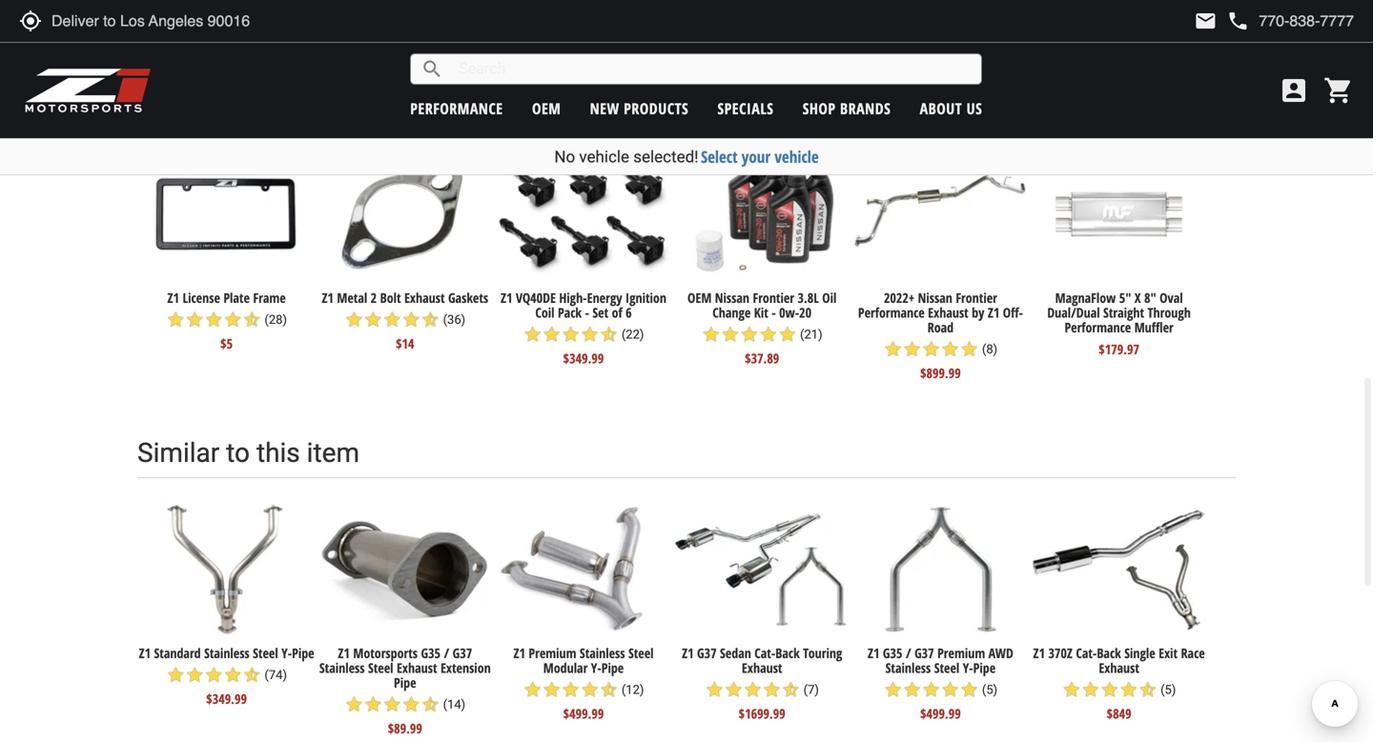 Task type: vqa. For each thing, say whether or not it's contained in the screenshot.


Task type: locate. For each thing, give the bounding box(es) containing it.
star_half inside z1 standard stainless steel y-pipe star star star star star_half (74) $349.99
[[242, 666, 261, 685]]

new products
[[590, 98, 689, 119]]

back left single
[[1097, 645, 1121, 663]]

awd
[[988, 645, 1013, 663]]

2 back from the left
[[1097, 645, 1121, 663]]

premium right the extension
[[529, 645, 576, 663]]

cat- right "sedan"
[[755, 645, 775, 663]]

z1 for gaskets
[[322, 289, 334, 307]]

frontier inside oem nissan frontier 3.8l oil change kit - 0w-20 star star star star star (21) $37.89
[[753, 289, 794, 307]]

0 horizontal spatial frontier
[[753, 289, 794, 307]]

energy
[[587, 289, 622, 307]]

back
[[775, 645, 800, 663], [1097, 645, 1121, 663]]

0 horizontal spatial performance
[[858, 304, 925, 322]]

0 horizontal spatial nissan
[[715, 289, 750, 307]]

exhaust inside z1 motorsports g35 / g37 stainless steel exhaust extension pipe star star star star star_half (14) $89.99
[[397, 659, 437, 678]]

1 $499.99 from the left
[[563, 705, 604, 723]]

g35 inside z1 motorsports g35 / g37 stainless steel exhaust extension pipe star star star star star_half (14) $89.99
[[421, 645, 441, 663]]

1 vertical spatial oem
[[688, 289, 712, 307]]

z1 for exit
[[1033, 645, 1045, 663]]

cat- right '370z' at the right bottom of the page
[[1076, 645, 1097, 663]]

of
[[612, 304, 622, 322]]

pipe inside z1 standard stainless steel y-pipe star star star star star_half (74) $349.99
[[292, 645, 314, 663]]

magnaflow
[[1055, 289, 1116, 307]]

0 horizontal spatial cat-
[[755, 645, 775, 663]]

1 horizontal spatial premium
[[937, 645, 985, 663]]

0 horizontal spatial g37
[[453, 645, 472, 663]]

steel up the (74)
[[253, 645, 278, 663]]

- inside oem nissan frontier 3.8l oil change kit - 0w-20 star star star star star (21) $37.89
[[772, 304, 776, 322]]

similar
[[137, 438, 220, 469]]

y- right modular
[[591, 659, 601, 678]]

0 horizontal spatial y-
[[281, 645, 292, 663]]

oem up no
[[532, 98, 561, 119]]

frontier left 3.8l
[[753, 289, 794, 307]]

0 vertical spatial item
[[471, 82, 523, 113]]

/ right touring
[[906, 645, 911, 663]]

back left touring
[[775, 645, 800, 663]]

z1 left modular
[[513, 645, 525, 663]]

1 horizontal spatial oem
[[688, 289, 712, 307]]

1 vertical spatial $349.99
[[206, 690, 247, 709]]

star_half inside z1 license plate frame star star star star star_half (28) $5
[[242, 311, 261, 330]]

1 horizontal spatial $349.99
[[563, 350, 604, 368]]

z1 inside z1 370z cat-back single exit race exhaust star star star star star_half (5) $849
[[1033, 645, 1045, 663]]

account_box
[[1279, 75, 1309, 106]]

metal
[[337, 289, 367, 307]]

z1
[[167, 289, 179, 307], [322, 289, 334, 307], [501, 289, 513, 307], [988, 304, 1000, 322], [139, 645, 151, 663], [338, 645, 350, 663], [513, 645, 525, 663], [682, 645, 694, 663], [868, 645, 880, 663], [1033, 645, 1045, 663]]

z1 inside z1 metal 2 bolt exhaust gaskets star star star star star_half (36) $14
[[322, 289, 334, 307]]

g35
[[421, 645, 441, 663], [883, 645, 903, 663]]

$499.99
[[563, 705, 604, 723], [920, 705, 961, 723]]

1 horizontal spatial frontier
[[956, 289, 997, 307]]

y- inside z1 standard stainless steel y-pipe star star star star star_half (74) $349.99
[[281, 645, 292, 663]]

exit
[[1159, 645, 1178, 663]]

0 horizontal spatial item
[[307, 438, 359, 469]]

nissan
[[715, 289, 750, 307], [918, 289, 952, 307]]

motorsports
[[353, 645, 418, 663]]

star_half
[[242, 311, 261, 330], [421, 311, 440, 330], [599, 325, 618, 344], [242, 666, 261, 685], [599, 681, 618, 700], [781, 681, 800, 700], [1138, 681, 1157, 700], [421, 695, 440, 715]]

star_half down of
[[599, 325, 618, 344]]

0 horizontal spatial -
[[585, 304, 589, 322]]

kit
[[754, 304, 768, 322]]

frontier
[[753, 289, 794, 307], [956, 289, 997, 307]]

z1 for y-
[[513, 645, 525, 663]]

z1 left standard
[[139, 645, 151, 663]]

0 vertical spatial this
[[420, 82, 464, 113]]

/ inside z1 g35 / g37 premium awd stainless steel y-pipe star star star star star (5) $499.99
[[906, 645, 911, 663]]

z1 left "sedan"
[[682, 645, 694, 663]]

g37 inside z1 motorsports g35 / g37 stainless steel exhaust extension pipe star star star star star_half (14) $89.99
[[453, 645, 472, 663]]

2 nissan from the left
[[918, 289, 952, 307]]

z1 left motorsports
[[338, 645, 350, 663]]

back inside z1 g37 sedan cat-back touring exhaust star star star star star_half (7) $1699.99
[[775, 645, 800, 663]]

exhaust left by
[[928, 304, 969, 322]]

premium
[[529, 645, 576, 663], [937, 645, 985, 663]]

vehicle right no
[[579, 147, 629, 166]]

select your vehicle link
[[701, 146, 819, 168]]

nissan inside 2022+ nissan frontier performance exhaust by z1 off- road star star star star star (8) $899.99
[[918, 289, 952, 307]]

who
[[274, 82, 324, 113]]

1 horizontal spatial item
[[471, 82, 523, 113]]

0 vertical spatial $349.99
[[563, 350, 604, 368]]

exhaust up $1699.99
[[742, 659, 782, 678]]

1 horizontal spatial -
[[772, 304, 776, 322]]

2 g37 from the left
[[697, 645, 717, 663]]

this right the to
[[256, 438, 300, 469]]

oem
[[532, 98, 561, 119], [688, 289, 712, 307]]

z1 left '370z' at the right bottom of the page
[[1033, 645, 1045, 663]]

no
[[554, 147, 575, 166]]

2 g35 from the left
[[883, 645, 903, 663]]

race
[[1181, 645, 1205, 663]]

0 horizontal spatial (5)
[[982, 683, 998, 697]]

x
[[1135, 289, 1141, 307]]

0 horizontal spatial /
[[444, 645, 449, 663]]

$349.99
[[563, 350, 604, 368], [206, 690, 247, 709]]

$179.97
[[1099, 340, 1139, 358]]

2 / from the left
[[906, 645, 911, 663]]

3.8l
[[798, 289, 819, 307]]

pipe down motorsports
[[394, 674, 416, 692]]

oem left the change
[[688, 289, 712, 307]]

z1 inside z1 motorsports g35 / g37 stainless steel exhaust extension pipe star star star star star_half (14) $89.99
[[338, 645, 350, 663]]

star_half down single
[[1138, 681, 1157, 700]]

1 (5) from the left
[[982, 683, 998, 697]]

star_half left the (28)
[[242, 311, 261, 330]]

0 horizontal spatial back
[[775, 645, 800, 663]]

0 horizontal spatial $499.99
[[563, 705, 604, 723]]

exhaust
[[404, 289, 445, 307], [928, 304, 969, 322], [397, 659, 437, 678], [742, 659, 782, 678], [1099, 659, 1139, 678]]

(7)
[[804, 683, 819, 697]]

2 (5) from the left
[[1161, 683, 1176, 697]]

1 g35 from the left
[[421, 645, 441, 663]]

1 horizontal spatial (5)
[[1161, 683, 1176, 697]]

1 horizontal spatial nissan
[[918, 289, 952, 307]]

$499.99 inside z1 g35 / g37 premium awd stainless steel y-pipe star star star star star (5) $499.99
[[920, 705, 961, 723]]

star_half left the '(12)'
[[599, 681, 618, 700]]

star_half inside z1 g37 sedan cat-back touring exhaust star star star star star_half (7) $1699.99
[[781, 681, 800, 700]]

exhaust inside z1 g37 sedan cat-back touring exhaust star star star star star_half (7) $1699.99
[[742, 659, 782, 678]]

performance up $179.97
[[1065, 319, 1131, 337]]

g37
[[453, 645, 472, 663], [697, 645, 717, 663], [915, 645, 934, 663]]

g35 right motorsports
[[421, 645, 441, 663]]

this
[[420, 82, 464, 113], [256, 438, 300, 469]]

y- inside z1 g35 / g37 premium awd stainless steel y-pipe star star star star star (5) $499.99
[[963, 659, 973, 678]]

0 horizontal spatial premium
[[529, 645, 576, 663]]

stainless right the (74)
[[319, 659, 365, 678]]

1 cat- from the left
[[755, 645, 775, 663]]

1 horizontal spatial $499.99
[[920, 705, 961, 723]]

pipe inside z1 motorsports g35 / g37 stainless steel exhaust extension pipe star star star star star_half (14) $89.99
[[394, 674, 416, 692]]

magnaflow 5" x 8" oval dual/dual straight through performance muffler $179.97
[[1047, 289, 1191, 358]]

z1 inside z1 standard stainless steel y-pipe star star star star star_half (74) $349.99
[[139, 645, 151, 663]]

exhaust up $849
[[1099, 659, 1139, 678]]

star_half left (36)
[[421, 311, 440, 330]]

performance left road
[[858, 304, 925, 322]]

item left the oem link
[[471, 82, 523, 113]]

0 horizontal spatial vehicle
[[579, 147, 629, 166]]

vq40de
[[516, 289, 556, 307]]

stainless right standard
[[204, 645, 250, 663]]

z1 g37 sedan cat-back touring exhaust star star star star star_half (7) $1699.99
[[682, 645, 842, 723]]

new products link
[[590, 98, 689, 119]]

2 horizontal spatial g37
[[915, 645, 934, 663]]

g37 left awd at the bottom right of the page
[[915, 645, 934, 663]]

pipe left '370z' at the right bottom of the page
[[973, 659, 996, 678]]

z1 inside z1 g37 sedan cat-back touring exhaust star star star star star_half (7) $1699.99
[[682, 645, 694, 663]]

1 back from the left
[[775, 645, 800, 663]]

exhaust right bolt
[[404, 289, 445, 307]]

(5) down exit
[[1161, 683, 1176, 697]]

0w-
[[779, 304, 799, 322]]

stainless
[[204, 645, 250, 663], [580, 645, 625, 663], [319, 659, 365, 678], [886, 659, 931, 678]]

2 horizontal spatial y-
[[963, 659, 973, 678]]

stainless up the '(12)'
[[580, 645, 625, 663]]

1 frontier from the left
[[753, 289, 794, 307]]

0 horizontal spatial $349.99
[[206, 690, 247, 709]]

also
[[530, 82, 580, 113]]

2022+ nissan frontier performance exhaust by z1 off- road star star star star star (8) $899.99
[[858, 289, 1023, 382]]

/ inside z1 motorsports g35 / g37 stainless steel exhaust extension pipe star star star star star_half (14) $89.99
[[444, 645, 449, 663]]

1 vertical spatial item
[[307, 438, 359, 469]]

z1 left vq40de at the top
[[501, 289, 513, 307]]

1 g37 from the left
[[453, 645, 472, 663]]

0 horizontal spatial oem
[[532, 98, 561, 119]]

z1 inside z1 vq40de high-energy ignition coil pack - set of 6 star star star star star_half (22) $349.99
[[501, 289, 513, 307]]

star_half inside z1 premium stainless steel modular y-pipe star star star star star_half (12) $499.99
[[599, 681, 618, 700]]

selected!
[[633, 147, 699, 166]]

back inside z1 370z cat-back single exit race exhaust star star star star star_half (5) $849
[[1097, 645, 1121, 663]]

(5) down awd at the bottom right of the page
[[982, 683, 998, 697]]

steel up $89.99
[[368, 659, 393, 678]]

(14)
[[443, 698, 466, 712]]

Search search field
[[444, 54, 981, 84]]

steel inside z1 standard stainless steel y-pipe star star star star star_half (74) $349.99
[[253, 645, 278, 663]]

star_half left (7)
[[781, 681, 800, 700]]

nissan up road
[[918, 289, 952, 307]]

vehicle
[[775, 146, 819, 168], [579, 147, 629, 166]]

1 nissan from the left
[[715, 289, 750, 307]]

this down search
[[420, 82, 464, 113]]

pipe up the '(12)'
[[601, 659, 624, 678]]

steel
[[253, 645, 278, 663], [628, 645, 654, 663], [368, 659, 393, 678], [934, 659, 960, 678]]

2 cat- from the left
[[1076, 645, 1097, 663]]

about us link
[[920, 98, 982, 119]]

z1 inside z1 premium stainless steel modular y-pipe star star star star star_half (12) $499.99
[[513, 645, 525, 663]]

oem inside oem nissan frontier 3.8l oil change kit - 0w-20 star star star star star (21) $37.89
[[688, 289, 712, 307]]

item right the to
[[307, 438, 359, 469]]

z1 inside z1 g35 / g37 premium awd stainless steel y-pipe star star star star star (5) $499.99
[[868, 645, 880, 663]]

2 - from the left
[[772, 304, 776, 322]]

1 horizontal spatial /
[[906, 645, 911, 663]]

z1 for star
[[167, 289, 179, 307]]

z1 left metal
[[322, 289, 334, 307]]

z1 right touring
[[868, 645, 880, 663]]

2 $499.99 from the left
[[920, 705, 961, 723]]

y- up the (74)
[[281, 645, 292, 663]]

y-
[[281, 645, 292, 663], [591, 659, 601, 678], [963, 659, 973, 678]]

steel up the '(12)'
[[628, 645, 654, 663]]

vehicle right your
[[775, 146, 819, 168]]

z1 for touring
[[682, 645, 694, 663]]

1 horizontal spatial g35
[[883, 645, 903, 663]]

star
[[166, 311, 185, 330], [185, 311, 204, 330], [204, 311, 223, 330], [223, 311, 242, 330], [345, 311, 364, 330], [364, 311, 383, 330], [383, 311, 402, 330], [402, 311, 421, 330], [523, 325, 542, 344], [542, 325, 561, 344], [561, 325, 580, 344], [580, 325, 599, 344], [702, 325, 721, 344], [721, 325, 740, 344], [740, 325, 759, 344], [759, 325, 778, 344], [778, 325, 797, 344], [884, 340, 903, 359], [903, 340, 922, 359], [922, 340, 941, 359], [941, 340, 960, 359], [960, 340, 979, 359], [166, 666, 185, 685], [185, 666, 204, 685], [204, 666, 223, 685], [223, 666, 242, 685], [523, 681, 542, 700], [542, 681, 561, 700], [561, 681, 580, 700], [580, 681, 599, 700], [705, 681, 724, 700], [724, 681, 743, 700], [743, 681, 762, 700], [762, 681, 781, 700], [884, 681, 903, 700], [903, 681, 922, 700], [922, 681, 941, 700], [941, 681, 960, 700], [960, 681, 979, 700], [1062, 681, 1081, 700], [1081, 681, 1100, 700], [1100, 681, 1119, 700], [1119, 681, 1138, 700], [345, 695, 364, 715], [364, 695, 383, 715], [383, 695, 402, 715], [402, 695, 421, 715]]

star_half left "(14)"
[[421, 695, 440, 715]]

oil
[[822, 289, 837, 307]]

1 - from the left
[[585, 304, 589, 322]]

star_half left the (74)
[[242, 666, 261, 685]]

1 horizontal spatial performance
[[1065, 319, 1131, 337]]

nissan left the kit
[[715, 289, 750, 307]]

(22)
[[622, 328, 644, 342]]

my_location
[[19, 10, 42, 32]]

license
[[183, 289, 220, 307]]

5"
[[1119, 289, 1131, 307]]

performance inside magnaflow 5" x 8" oval dual/dual straight through performance muffler $179.97
[[1065, 319, 1131, 337]]

change
[[713, 304, 751, 322]]

star_half inside z1 vq40de high-energy ignition coil pack - set of 6 star star star star star_half (22) $349.99
[[599, 325, 618, 344]]

nissan for star
[[715, 289, 750, 307]]

oem for oem
[[532, 98, 561, 119]]

mail
[[1194, 10, 1217, 32]]

steel left awd at the bottom right of the page
[[934, 659, 960, 678]]

$89.99
[[388, 720, 422, 738]]

(5) inside z1 g35 / g37 premium awd stainless steel y-pipe star star star star star (5) $499.99
[[982, 683, 998, 697]]

premium left awd at the bottom right of the page
[[937, 645, 985, 663]]

nissan inside oem nissan frontier 3.8l oil change kit - 0w-20 star star star star star (21) $37.89
[[715, 289, 750, 307]]

1 horizontal spatial g37
[[697, 645, 717, 663]]

frontier for star
[[753, 289, 794, 307]]

stainless right touring
[[886, 659, 931, 678]]

- inside z1 vq40de high-energy ignition coil pack - set of 6 star star star star star_half (22) $349.99
[[585, 304, 589, 322]]

y- left awd at the bottom right of the page
[[963, 659, 973, 678]]

0 horizontal spatial g35
[[421, 645, 441, 663]]

g37 left "sedan"
[[697, 645, 717, 663]]

-
[[585, 304, 589, 322], [772, 304, 776, 322]]

$499.99 inside z1 premium stainless steel modular y-pipe star star star star star_half (12) $499.99
[[563, 705, 604, 723]]

370z
[[1048, 645, 1073, 663]]

premium inside z1 premium stainless steel modular y-pipe star star star star star_half (12) $499.99
[[529, 645, 576, 663]]

star_half inside z1 370z cat-back single exit race exhaust star star star star star_half (5) $849
[[1138, 681, 1157, 700]]

g37 up "(14)"
[[453, 645, 472, 663]]

0 vertical spatial oem
[[532, 98, 561, 119]]

1 premium from the left
[[529, 645, 576, 663]]

performance
[[410, 98, 503, 119]]

through
[[1148, 304, 1191, 322]]

touring
[[803, 645, 842, 663]]

1 horizontal spatial y-
[[591, 659, 601, 678]]

0 horizontal spatial this
[[256, 438, 300, 469]]

- left set at top left
[[585, 304, 589, 322]]

/ up "(14)"
[[444, 645, 449, 663]]

about
[[920, 98, 962, 119]]

pipe left motorsports
[[292, 645, 314, 663]]

frame
[[253, 289, 286, 307]]

item
[[471, 82, 523, 113], [307, 438, 359, 469]]

2 frontier from the left
[[956, 289, 997, 307]]

2 premium from the left
[[937, 645, 985, 663]]

- right the kit
[[772, 304, 776, 322]]

1 / from the left
[[444, 645, 449, 663]]

1 horizontal spatial back
[[1097, 645, 1121, 663]]

z1 left license
[[167, 289, 179, 307]]

g35 right touring
[[883, 645, 903, 663]]

z1 inside z1 license plate frame star star star star star_half (28) $5
[[167, 289, 179, 307]]

purchased
[[587, 82, 711, 113]]

exhaust left the extension
[[397, 659, 437, 678]]

1 horizontal spatial cat-
[[1076, 645, 1097, 663]]

pipe
[[292, 645, 314, 663], [601, 659, 624, 678], [973, 659, 996, 678], [394, 674, 416, 692]]

frontier inside 2022+ nissan frontier performance exhaust by z1 off- road star star star star star (8) $899.99
[[956, 289, 997, 307]]

high-
[[559, 289, 587, 307]]

3 g37 from the left
[[915, 645, 934, 663]]

nissan for (8)
[[918, 289, 952, 307]]

frontier left off-
[[956, 289, 997, 307]]

z1 right by
[[988, 304, 1000, 322]]

off-
[[1003, 304, 1023, 322]]

oval
[[1160, 289, 1183, 307]]



Task type: describe. For each thing, give the bounding box(es) containing it.
stainless inside z1 g35 / g37 premium awd stainless steel y-pipe star star star star star (5) $499.99
[[886, 659, 931, 678]]

2022+
[[884, 289, 915, 307]]

plate
[[223, 289, 250, 307]]

premium inside z1 g35 / g37 premium awd stainless steel y-pipe star star star star star (5) $499.99
[[937, 645, 985, 663]]

$349.99 inside z1 standard stainless steel y-pipe star star star star star_half (74) $349.99
[[206, 690, 247, 709]]

search
[[421, 58, 444, 81]]

mail phone
[[1194, 10, 1250, 32]]

z1 vq40de high-energy ignition coil pack - set of 6 star star star star star_half (22) $349.99
[[501, 289, 666, 368]]

1 horizontal spatial vehicle
[[775, 146, 819, 168]]

stainless inside z1 motorsports g35 / g37 stainless steel exhaust extension pipe star star star star star_half (14) $89.99
[[319, 659, 365, 678]]

to
[[226, 438, 250, 469]]

specials
[[718, 98, 774, 119]]

phone
[[1227, 10, 1250, 32]]

z1 premium stainless steel modular y-pipe star star star star star_half (12) $499.99
[[513, 645, 654, 723]]

z1 inside 2022+ nissan frontier performance exhaust by z1 off- road star star star star star (8) $899.99
[[988, 304, 1000, 322]]

8"
[[1144, 289, 1156, 307]]

products
[[624, 98, 689, 119]]

your
[[742, 146, 771, 168]]

z1 motorsports logo image
[[24, 67, 152, 114]]

performance inside 2022+ nissan frontier performance exhaust by z1 off- road star star star star star (8) $899.99
[[858, 304, 925, 322]]

z1 for coil
[[501, 289, 513, 307]]

mail link
[[1194, 10, 1217, 32]]

star_half inside z1 motorsports g35 / g37 stainless steel exhaust extension pipe star star star star star_half (14) $89.99
[[421, 695, 440, 715]]

steel inside z1 motorsports g35 / g37 stainless steel exhaust extension pipe star star star star star_half (14) $89.99
[[368, 659, 393, 678]]

account_box link
[[1274, 75, 1314, 106]]

brands
[[840, 98, 891, 119]]

z1 g35 / g37 premium awd stainless steel y-pipe star star star star star (5) $499.99
[[868, 645, 1013, 723]]

frontier for (8)
[[956, 289, 997, 307]]

pack
[[558, 304, 582, 322]]

steel inside z1 premium stainless steel modular y-pipe star star star star star_half (12) $499.99
[[628, 645, 654, 663]]

$1799.99
[[212, 11, 259, 29]]

star_half inside z1 metal 2 bolt exhaust gaskets star star star star star_half (36) $14
[[421, 311, 440, 330]]

z1 license plate frame star star star star star_half (28) $5
[[166, 289, 287, 353]]

pipe inside z1 premium stainless steel modular y-pipe star star star star star_half (12) $499.99
[[601, 659, 624, 678]]

exhaust inside z1 metal 2 bolt exhaust gaskets star star star star star_half (36) $14
[[404, 289, 445, 307]]

standard
[[154, 645, 201, 663]]

set
[[592, 304, 608, 322]]

select
[[701, 146, 738, 168]]

$14
[[396, 335, 414, 353]]

single
[[1124, 645, 1155, 663]]

(12)
[[622, 683, 644, 697]]

steel inside z1 g35 / g37 premium awd stainless steel y-pipe star star star star star (5) $499.99
[[934, 659, 960, 678]]

oem nissan frontier 3.8l oil change kit - 0w-20 star star star star star (21) $37.89
[[688, 289, 837, 368]]

(74)
[[265, 668, 287, 683]]

shopping_cart link
[[1319, 75, 1354, 106]]

1 horizontal spatial this
[[420, 82, 464, 113]]

g37 inside z1 g37 sedan cat-back touring exhaust star star star star star_half (7) $1699.99
[[697, 645, 717, 663]]

z1 for pipe
[[139, 645, 151, 663]]

...
[[718, 82, 739, 113]]

$899.99
[[920, 364, 961, 382]]

20
[[799, 304, 812, 322]]

dual/dual
[[1047, 304, 1100, 322]]

z1 for stainless
[[338, 645, 350, 663]]

g35 inside z1 g35 / g37 premium awd stainless steel y-pipe star star star star star (5) $499.99
[[883, 645, 903, 663]]

6
[[626, 304, 632, 322]]

phone link
[[1227, 10, 1354, 32]]

oem link
[[532, 98, 561, 119]]

no vehicle selected! select your vehicle
[[554, 146, 819, 168]]

exhaust inside 2022+ nissan frontier performance exhaust by z1 off- road star star star star star (8) $899.99
[[928, 304, 969, 322]]

shop
[[803, 98, 836, 119]]

shopping_cart
[[1324, 75, 1354, 106]]

performance link
[[410, 98, 503, 119]]

road
[[928, 319, 954, 337]]

shop brands link
[[803, 98, 891, 119]]

modular
[[543, 659, 588, 678]]

(21)
[[800, 328, 823, 342]]

muffler
[[1134, 319, 1174, 337]]

(8)
[[982, 342, 998, 357]]

- for star
[[772, 304, 776, 322]]

vehicle inside no vehicle selected! select your vehicle
[[579, 147, 629, 166]]

$1699.99
[[739, 705, 786, 723]]

(5) inside z1 370z cat-back single exit race exhaust star star star star star_half (5) $849
[[1161, 683, 1176, 697]]

$849
[[1107, 705, 1131, 723]]

specials link
[[718, 98, 774, 119]]

z1 metal 2 bolt exhaust gaskets star star star star star_half (36) $14
[[322, 289, 488, 353]]

- for star_half
[[585, 304, 589, 322]]

stainless inside z1 standard stainless steel y-pipe star star star star star_half (74) $349.99
[[204, 645, 250, 663]]

similar to this item
[[137, 438, 359, 469]]

ignition
[[625, 289, 666, 307]]

about us
[[920, 98, 982, 119]]

(28)
[[265, 313, 287, 327]]

straight
[[1103, 304, 1144, 322]]

1 vertical spatial this
[[256, 438, 300, 469]]

pipe inside z1 g35 / g37 premium awd stainless steel y-pipe star star star star star (5) $499.99
[[973, 659, 996, 678]]

oem for oem nissan frontier 3.8l oil change kit - 0w-20 star star star star star (21) $37.89
[[688, 289, 712, 307]]

exhaust inside z1 370z cat-back single exit race exhaust star star star star star_half (5) $849
[[1099, 659, 1139, 678]]

$349.99 inside z1 vq40de high-energy ignition coil pack - set of 6 star star star star star_half (22) $349.99
[[563, 350, 604, 368]]

new
[[590, 98, 619, 119]]

z1 motorsports g35 / g37 stainless steel exhaust extension pipe star star star star star_half (14) $89.99
[[319, 645, 491, 738]]

us
[[967, 98, 982, 119]]

by
[[972, 304, 984, 322]]

cat- inside z1 370z cat-back single exit race exhaust star star star star star_half (5) $849
[[1076, 645, 1097, 663]]

coil
[[535, 304, 555, 322]]

(36)
[[443, 313, 466, 327]]

customers
[[137, 82, 267, 113]]

g37 inside z1 g35 / g37 premium awd stainless steel y-pipe star star star star star (5) $499.99
[[915, 645, 934, 663]]

sedan
[[720, 645, 751, 663]]

y- inside z1 premium stainless steel modular y-pipe star star star star star_half (12) $499.99
[[591, 659, 601, 678]]

bolt
[[380, 289, 401, 307]]

cat- inside z1 g37 sedan cat-back touring exhaust star star star star star_half (7) $1699.99
[[755, 645, 775, 663]]

z1 for awd
[[868, 645, 880, 663]]

stainless inside z1 premium stainless steel modular y-pipe star star star star star_half (12) $499.99
[[580, 645, 625, 663]]



